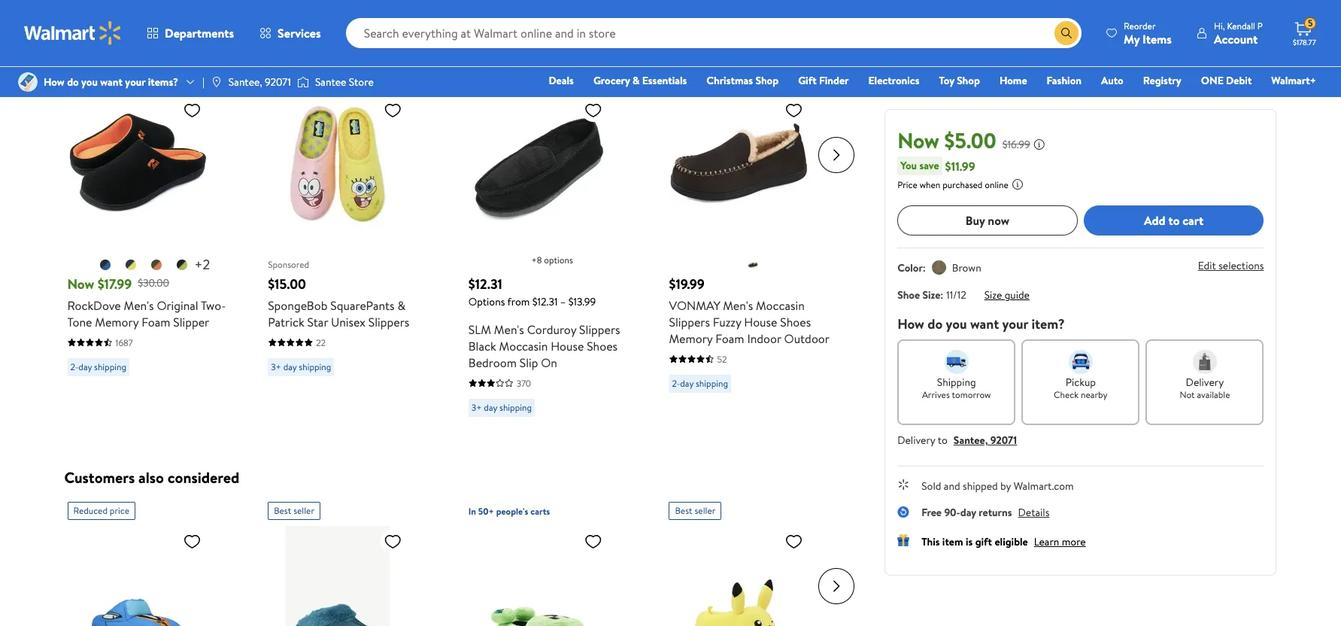 Task type: vqa. For each thing, say whether or not it's contained in the screenshot.
the Search within the "Search charity or registry name" ELEMENT
no



Task type: describe. For each thing, give the bounding box(es) containing it.
legal information image
[[1012, 178, 1024, 190]]

best for rockdove men's original two-tone memory foam slipper image
[[73, 73, 91, 85]]

best for pokemon little & big boys license slipper image
[[675, 504, 693, 517]]

pickup
[[1066, 375, 1096, 390]]

price when purchased online
[[898, 178, 1009, 191]]

available in additional 2 variants element
[[195, 255, 210, 274]]

on
[[541, 354, 558, 371]]

license minecraft little & big boy's 3d slipper, sizes 11/12-6 image
[[469, 526, 609, 626]]

shop for christmas shop
[[756, 73, 779, 88]]

shop for toy shop
[[957, 73, 981, 88]]

$13.99
[[569, 294, 596, 309]]

tone
[[67, 313, 92, 330]]

 image for santee, 92071
[[211, 76, 223, 88]]

services button
[[247, 15, 334, 51]]

& inside sponsored $15.00 spongebob squarepants & patrick star unisex slippers
[[398, 297, 406, 313]]

2-day shipping for vonmay
[[672, 377, 729, 389]]

carts
[[531, 505, 550, 518]]

options
[[469, 294, 505, 309]]

add to favorites list, joyspun women's genuine suede platform slipper image
[[384, 532, 402, 551]]

grocery & essentials link
[[587, 72, 694, 89]]

p
[[1258, 19, 1264, 32]]

bought
[[183, 41, 215, 56]]

product group containing in 50+ people's carts
[[469, 496, 636, 626]]

slm
[[469, 321, 491, 338]]

fashion
[[1047, 73, 1082, 88]]

how do you want your items?
[[44, 74, 178, 90]]

coffee image
[[747, 259, 759, 271]]

customers
[[64, 467, 135, 488]]

best seller for pokemon little & big boys license slipper image
[[675, 504, 716, 517]]

intent image for pickup image
[[1069, 350, 1093, 374]]

seller for rockdove men's original two-tone memory foam slipper image
[[93, 73, 114, 85]]

intent image for delivery image
[[1194, 350, 1218, 374]]

product group containing +2
[[67, 64, 235, 423]]

toy shop
[[940, 73, 981, 88]]

you for similar items you might like based on what customers bought
[[152, 20, 176, 40]]

kendall
[[1228, 19, 1256, 32]]

vonmay
[[669, 297, 720, 313]]

0 vertical spatial 3+
[[271, 360, 281, 373]]

rockdove men's original two-tone memory foam slipper image
[[67, 94, 207, 234]]

items
[[113, 20, 149, 40]]

santee
[[315, 74, 347, 90]]

$30.00
[[138, 276, 169, 291]]

electronics
[[869, 73, 920, 88]]

now $17.99 $30.00 rockdove men's original two- tone memory foam slipper
[[67, 274, 226, 330]]

add to favorites list, vonmay men's moccasin slippers fuzzy house shoes memory foam indoor outdoor image
[[785, 100, 803, 119]]

do for how do you want your items?
[[67, 74, 79, 90]]

brown
[[953, 260, 982, 275]]

patrick
[[268, 313, 305, 330]]

services
[[278, 25, 321, 41]]

1 size from the left
[[923, 287, 941, 303]]

similar
[[64, 20, 109, 40]]

price
[[898, 178, 918, 191]]

you save $11.99
[[901, 158, 976, 174]]

2- for vonmay
[[672, 377, 681, 389]]

product group containing $19.99
[[669, 64, 837, 423]]

foam for vonmay
[[716, 330, 745, 347]]

dark grey/blue image
[[99, 259, 111, 271]]

2 size from the left
[[985, 287, 1003, 303]]

options
[[544, 253, 573, 266]]

22
[[316, 336, 326, 349]]

fuzzy
[[713, 313, 742, 330]]

men's inside $19.99 vonmay men's moccasin slippers fuzzy house shoes memory foam indoor outdoor
[[723, 297, 753, 313]]

sponsored $15.00 spongebob squarepants & patrick star unisex slippers
[[268, 258, 410, 330]]

0 vertical spatial $12.31
[[469, 274, 503, 293]]

shipping down 370
[[500, 401, 532, 414]]

you
[[901, 158, 917, 173]]

best seller for joyspun women's genuine suede platform slipper image
[[274, 504, 315, 517]]

memory for vonmay
[[669, 330, 713, 347]]

add to favorites list, pokemon little & big boys license slipper image
[[785, 532, 803, 551]]

delivery not available
[[1180, 375, 1231, 401]]

two-
[[201, 297, 226, 313]]

size guide
[[985, 287, 1030, 303]]

1 horizontal spatial 3+
[[472, 401, 482, 414]]

delivery for not
[[1187, 375, 1225, 390]]

want for item?
[[971, 315, 1000, 333]]

day for vonmay
[[681, 377, 694, 389]]

2-day shipping for $17.99
[[70, 360, 126, 373]]

1 vertical spatial 92071
[[991, 433, 1018, 448]]

when
[[920, 178, 941, 191]]

blue/maize image
[[125, 259, 137, 271]]

registry link
[[1137, 72, 1189, 89]]

spongebob squarepants & patrick star unisex slippers image
[[268, 94, 408, 234]]

finder
[[820, 73, 849, 88]]

learn
[[1035, 534, 1060, 549]]

Search search field
[[346, 18, 1082, 48]]

color :
[[898, 260, 926, 275]]

free 90-day returns details
[[922, 505, 1050, 520]]

delivery for to
[[898, 433, 936, 448]]

add to favorites list, hot wheels toddler boys slipper, sizes 5-12 image
[[183, 532, 201, 551]]

store
[[349, 74, 374, 90]]

shoes for $19.99
[[781, 313, 811, 330]]

one debit
[[1202, 73, 1253, 88]]

1687
[[116, 336, 133, 349]]

house for slm
[[551, 338, 584, 354]]

seller for pokemon little & big boys license slipper image
[[695, 504, 716, 517]]

gift
[[799, 73, 817, 88]]

save
[[920, 158, 940, 173]]

hot wheels toddler boys slipper, sizes 5-12 image
[[67, 526, 207, 626]]

product group containing $15.00
[[268, 64, 436, 423]]

essentials
[[643, 73, 687, 88]]

$11.99
[[946, 158, 976, 174]]

pokemon little & big boys license slipper image
[[669, 526, 809, 626]]

add to cart
[[1145, 212, 1204, 229]]

black/lime image
[[176, 259, 188, 271]]

joyspun women's genuine suede platform slipper image
[[268, 526, 408, 626]]

gifting made easy image
[[898, 534, 910, 546]]

slip
[[520, 354, 538, 371]]

in
[[469, 505, 476, 518]]

you for how do you want your items?
[[81, 74, 98, 90]]

do for how do you want your item?
[[928, 315, 943, 333]]

not
[[1180, 388, 1196, 401]]

edit selections button
[[1199, 258, 1265, 273]]

also
[[139, 467, 164, 488]]

in 50+ people's carts
[[469, 505, 550, 518]]

learn more about strikethrough prices image
[[1034, 138, 1046, 151]]

now for now $5.00
[[898, 126, 940, 155]]

details button
[[1019, 505, 1050, 520]]

0 horizontal spatial 3+ day shipping
[[271, 360, 331, 373]]

deals link
[[542, 72, 581, 89]]

$19.99 vonmay men's moccasin slippers fuzzy house shoes memory foam indoor outdoor
[[669, 274, 830, 347]]

$15.00
[[268, 274, 306, 293]]

gift finder
[[799, 73, 849, 88]]

this item is gift eligible learn more
[[922, 534, 1087, 549]]

slippers inside $19.99 vonmay men's moccasin slippers fuzzy house shoes memory foam indoor outdoor
[[669, 313, 710, 330]]

auto link
[[1095, 72, 1131, 89]]

by
[[1001, 479, 1012, 494]]

moccasin inside "slm men's corduroy slippers black moccasin house shoes bedroom slip on"
[[499, 338, 548, 354]]

next slide for customers also considered list image
[[819, 568, 855, 604]]

selections
[[1219, 258, 1265, 273]]

black
[[469, 338, 497, 354]]



Task type: locate. For each thing, give the bounding box(es) containing it.
0 horizontal spatial you
[[81, 74, 98, 90]]

how for how do you want your items?
[[44, 74, 65, 90]]

sponsored
[[268, 258, 309, 271]]

add to cart button
[[1084, 205, 1265, 236]]

& right squarepants
[[398, 297, 406, 313]]

your for items?
[[125, 74, 146, 90]]

0 horizontal spatial size
[[923, 287, 941, 303]]

men's inside "slm men's corduroy slippers black moccasin house shoes bedroom slip on"
[[494, 321, 524, 338]]

|
[[202, 74, 205, 90]]

house inside $19.99 vonmay men's moccasin slippers fuzzy house shoes memory foam indoor outdoor
[[745, 313, 778, 330]]

1 vertical spatial house
[[551, 338, 584, 354]]

2 horizontal spatial  image
[[297, 75, 309, 90]]

0 vertical spatial moccasin
[[756, 297, 805, 313]]

shop right christmas
[[756, 73, 779, 88]]

2-day shipping down 52
[[672, 377, 729, 389]]

now
[[898, 126, 940, 155], [67, 274, 94, 293]]

0 vertical spatial shoes
[[781, 313, 811, 330]]

: left 11/12
[[941, 287, 944, 303]]

1 vertical spatial moccasin
[[499, 338, 548, 354]]

0 horizontal spatial 2-
[[70, 360, 79, 373]]

1 vertical spatial 3+ day shipping
[[472, 401, 532, 414]]

want down size guide button
[[971, 315, 1000, 333]]

0 horizontal spatial memory
[[95, 313, 139, 330]]

1 vertical spatial shoes
[[587, 338, 618, 354]]

3+
[[271, 360, 281, 373], [472, 401, 482, 414]]

color
[[898, 260, 923, 275]]

purchased
[[943, 178, 983, 191]]

hi,
[[1215, 19, 1226, 32]]

seller down on on the left top of page
[[93, 73, 114, 85]]

best seller for vonmay men's moccasin slippers fuzzy house shoes memory foam indoor outdoor image
[[675, 73, 716, 85]]

0 horizontal spatial :
[[923, 260, 926, 275]]

1 vertical spatial :
[[941, 287, 944, 303]]

0 horizontal spatial men's
[[124, 297, 154, 313]]

items?
[[148, 74, 178, 90]]

best seller for rockdove men's original two-tone memory foam slipper image
[[73, 73, 114, 85]]

reduced price
[[73, 504, 129, 517]]

seller up pokemon little & big boys license slipper image
[[695, 504, 716, 517]]

2 vertical spatial you
[[946, 315, 968, 333]]

1 horizontal spatial house
[[745, 313, 778, 330]]

foam inside $19.99 vonmay men's moccasin slippers fuzzy house shoes memory foam indoor outdoor
[[716, 330, 745, 347]]

1 horizontal spatial santee,
[[954, 433, 988, 448]]

slm men's corduroy slippers black moccasin house shoes bedroom slip on image
[[469, 94, 609, 234]]

you
[[152, 20, 176, 40], [81, 74, 98, 90], [946, 315, 968, 333]]

fashion link
[[1041, 72, 1089, 89]]

2 horizontal spatial you
[[946, 315, 968, 333]]

0 horizontal spatial slippers
[[369, 313, 410, 330]]

seller for joyspun women's genuine suede platform slipper image
[[294, 504, 315, 517]]

to inside add to cart button
[[1169, 212, 1180, 229]]

1 vertical spatial you
[[81, 74, 98, 90]]

how do you want your item?
[[898, 315, 1066, 333]]

is
[[966, 534, 973, 549]]

shoe
[[898, 287, 921, 303]]

item?
[[1032, 315, 1066, 333]]

92071 up by
[[991, 433, 1018, 448]]

add to favorites list, spongebob squarepants & patrick star unisex slippers image
[[384, 100, 402, 119]]

+8
[[532, 253, 542, 266]]

0 vertical spatial how
[[44, 74, 65, 90]]

2- for $17.99
[[70, 360, 79, 373]]

you down 11/12
[[946, 315, 968, 333]]

0 horizontal spatial now
[[67, 274, 94, 293]]

0 vertical spatial 2-
[[70, 360, 79, 373]]

santee, down tomorrow
[[954, 433, 988, 448]]

walmart image
[[24, 21, 122, 45]]

cart
[[1183, 212, 1204, 229]]

foam for $17.99
[[142, 313, 170, 330]]

2 horizontal spatial men's
[[723, 297, 753, 313]]

delivery inside the delivery not available
[[1187, 375, 1225, 390]]

gift finder link
[[792, 72, 856, 89]]

items
[[1143, 30, 1172, 47]]

slippers left fuzzy
[[669, 313, 710, 330]]

how down shoe
[[898, 315, 925, 333]]

to left cart
[[1169, 212, 1180, 229]]

1 shop from the left
[[756, 73, 779, 88]]

electronics link
[[862, 72, 927, 89]]

to for delivery
[[938, 433, 948, 448]]

0 horizontal spatial moccasin
[[499, 338, 548, 354]]

departments
[[165, 25, 234, 41]]

memory for $17.99
[[95, 313, 139, 330]]

best for vonmay men's moccasin slippers fuzzy house shoes memory foam indoor outdoor image
[[675, 73, 693, 85]]

next slide for similar items you might like list image
[[819, 137, 855, 173]]

1 horizontal spatial size
[[985, 287, 1003, 303]]

slippers inside sponsored $15.00 spongebob squarepants & patrick star unisex slippers
[[369, 313, 410, 330]]

1 horizontal spatial :
[[941, 287, 944, 303]]

 image for santee store
[[297, 75, 309, 90]]

customers also considered
[[64, 467, 240, 488]]

shoes inside "slm men's corduroy slippers black moccasin house shoes bedroom slip on"
[[587, 338, 618, 354]]

christmas shop link
[[700, 72, 786, 89]]

3+ day shipping down 22
[[271, 360, 331, 373]]

memory up "1687"
[[95, 313, 139, 330]]

similar items you might like based on what customers bought
[[64, 20, 245, 56]]

0 vertical spatial want
[[100, 74, 123, 90]]

size right shoe
[[923, 287, 941, 303]]

do down based
[[67, 74, 79, 90]]

add
[[1145, 212, 1166, 229]]

christmas shop
[[707, 73, 779, 88]]

your down guide
[[1003, 315, 1029, 333]]

shipped
[[963, 479, 998, 494]]

deals
[[549, 73, 574, 88]]

santee, right the |
[[229, 74, 262, 90]]

shoes for slm
[[587, 338, 618, 354]]

1 horizontal spatial $12.31
[[533, 294, 558, 309]]

men's down $30.00
[[124, 297, 154, 313]]

your for item?
[[1003, 315, 1029, 333]]

0 horizontal spatial 2-day shipping
[[70, 360, 126, 373]]

$12.31 options from $12.31 – $13.99
[[469, 274, 596, 309]]

day for $17.99
[[79, 360, 92, 373]]

1 horizontal spatial slippers
[[580, 321, 621, 338]]

& right the grocery
[[633, 73, 640, 88]]

2-
[[70, 360, 79, 373], [672, 377, 681, 389]]

3+ down patrick
[[271, 360, 281, 373]]

0 horizontal spatial 3+
[[271, 360, 281, 373]]

0 horizontal spatial delivery
[[898, 433, 936, 448]]

delivery up sold
[[898, 433, 936, 448]]

–
[[561, 294, 566, 309]]

1 horizontal spatial moccasin
[[756, 297, 805, 313]]

0 vertical spatial now
[[898, 126, 940, 155]]

returns
[[979, 505, 1013, 520]]

1 horizontal spatial &
[[633, 73, 640, 88]]

sold and shipped by walmart.com
[[922, 479, 1074, 494]]

how down based
[[44, 74, 65, 90]]

1 horizontal spatial men's
[[494, 321, 524, 338]]

0 vertical spatial santee,
[[229, 74, 262, 90]]

day
[[79, 360, 92, 373], [283, 360, 297, 373], [681, 377, 694, 389], [484, 401, 498, 414], [961, 505, 977, 520]]

0 horizontal spatial to
[[938, 433, 948, 448]]

1 horizontal spatial 92071
[[991, 433, 1018, 448]]

$16.99
[[1003, 137, 1031, 152]]

do down "shoe size : 11/12"
[[928, 315, 943, 333]]

online
[[985, 178, 1009, 191]]

seller right 'essentials'
[[695, 73, 716, 85]]

auto
[[1102, 73, 1124, 88]]

arrives
[[923, 388, 950, 401]]

registry
[[1144, 73, 1182, 88]]

1 vertical spatial to
[[938, 433, 948, 448]]

now up the you
[[898, 126, 940, 155]]

1 vertical spatial 3+
[[472, 401, 482, 414]]

house
[[745, 313, 778, 330], [551, 338, 584, 354]]

0 horizontal spatial house
[[551, 338, 584, 354]]

2 horizontal spatial slippers
[[669, 313, 710, 330]]

1 vertical spatial delivery
[[898, 433, 936, 448]]

0 vertical spatial &
[[633, 73, 640, 88]]

memory inside $19.99 vonmay men's moccasin slippers fuzzy house shoes memory foam indoor outdoor
[[669, 330, 713, 347]]

your left "items?"
[[125, 74, 146, 90]]

squarepants
[[331, 297, 395, 313]]

nearby
[[1081, 388, 1108, 401]]

1 horizontal spatial to
[[1169, 212, 1180, 229]]

1 vertical spatial how
[[898, 315, 925, 333]]

delivery to santee, 92071
[[898, 433, 1018, 448]]

size guide button
[[985, 287, 1030, 303]]

check
[[1054, 388, 1079, 401]]

0 horizontal spatial do
[[67, 74, 79, 90]]

1 horizontal spatial 2-day shipping
[[672, 377, 729, 389]]

1 horizontal spatial  image
[[211, 76, 223, 88]]

shop
[[756, 73, 779, 88], [957, 73, 981, 88]]

2-day shipping down "1687"
[[70, 360, 126, 373]]

0 vertical spatial delivery
[[1187, 375, 1225, 390]]

my
[[1124, 30, 1140, 47]]

moccasin inside $19.99 vonmay men's moccasin slippers fuzzy house shoes memory foam indoor outdoor
[[756, 297, 805, 313]]

2 shop from the left
[[957, 73, 981, 88]]

tomorrow
[[952, 388, 992, 401]]

grocery & essentials
[[594, 73, 687, 88]]

3+ day shipping down 370
[[472, 401, 532, 414]]

foam inside now $17.99 $30.00 rockdove men's original two- tone memory foam slipper
[[142, 313, 170, 330]]

0 horizontal spatial shoes
[[587, 338, 618, 354]]

to left 'santee, 92071' button
[[938, 433, 948, 448]]

1 horizontal spatial memory
[[669, 330, 713, 347]]

1 horizontal spatial foam
[[716, 330, 745, 347]]

0 horizontal spatial want
[[100, 74, 123, 90]]

$12.31
[[469, 274, 503, 293], [533, 294, 558, 309]]

seller up joyspun women's genuine suede platform slipper image
[[294, 504, 315, 517]]

slippers inside "slm men's corduroy slippers black moccasin house shoes bedroom slip on"
[[580, 321, 621, 338]]

santee store
[[315, 74, 374, 90]]

0 vertical spatial 3+ day shipping
[[271, 360, 331, 373]]

92071 down services popup button
[[265, 74, 291, 90]]

christmas
[[707, 73, 753, 88]]

now for now $17.99 $30.00 rockdove men's original two- tone memory foam slipper
[[67, 274, 94, 293]]

search icon image
[[1061, 27, 1073, 39]]

1 horizontal spatial shop
[[957, 73, 981, 88]]

now up rockdove
[[67, 274, 94, 293]]

$19.99
[[669, 274, 705, 293]]

5
[[1309, 17, 1314, 30]]

1 horizontal spatial how
[[898, 315, 925, 333]]

you up customers
[[152, 20, 176, 40]]

house inside "slm men's corduroy slippers black moccasin house shoes bedroom slip on"
[[551, 338, 584, 354]]

Walmart Site-Wide search field
[[346, 18, 1082, 48]]

 image down walmart image
[[18, 72, 38, 92]]

 image
[[18, 72, 38, 92], [297, 75, 309, 90], [211, 76, 223, 88]]

intent image for shipping image
[[945, 350, 969, 374]]

&
[[633, 73, 640, 88], [398, 297, 406, 313]]

0 horizontal spatial  image
[[18, 72, 38, 92]]

men's inside now $17.99 $30.00 rockdove men's original two- tone memory foam slipper
[[124, 297, 154, 313]]

gift
[[976, 534, 993, 549]]

delivery down the intent image for delivery
[[1187, 375, 1225, 390]]

1 vertical spatial your
[[1003, 315, 1029, 333]]

foam up 52
[[716, 330, 745, 347]]

based
[[64, 41, 91, 56]]

moccasin
[[756, 297, 805, 313], [499, 338, 548, 354]]

free
[[922, 505, 942, 520]]

this
[[922, 534, 940, 549]]

slippers down $13.99
[[580, 321, 621, 338]]

1 vertical spatial $12.31
[[533, 294, 558, 309]]

best for joyspun women's genuine suede platform slipper image
[[274, 504, 291, 517]]

product group containing $12.31
[[469, 64, 636, 423]]

product group containing reduced price
[[67, 496, 235, 626]]

you inside similar items you might like based on what customers bought
[[152, 20, 176, 40]]

you for how do you want your item?
[[946, 315, 968, 333]]

how
[[44, 74, 65, 90], [898, 315, 925, 333]]

3+ down the bedroom
[[472, 401, 482, 414]]

slipper
[[173, 313, 209, 330]]

$12.31 up options
[[469, 274, 503, 293]]

1 vertical spatial now
[[67, 274, 94, 293]]

shoes inside $19.99 vonmay men's moccasin slippers fuzzy house shoes memory foam indoor outdoor
[[781, 313, 811, 330]]

0 horizontal spatial shop
[[756, 73, 779, 88]]

house for $19.99
[[745, 313, 778, 330]]

original
[[157, 297, 198, 313]]

how for how do you want your item?
[[898, 315, 925, 333]]

men's right the slm
[[494, 321, 524, 338]]

details
[[1019, 505, 1050, 520]]

shipping for vonmay
[[696, 377, 729, 389]]

1 vertical spatial santee,
[[954, 433, 988, 448]]

1 horizontal spatial you
[[152, 20, 176, 40]]

best seller
[[73, 73, 114, 85], [675, 73, 716, 85], [274, 504, 315, 517], [675, 504, 716, 517]]

day for $15.00
[[283, 360, 297, 373]]

0 vertical spatial house
[[745, 313, 778, 330]]

shipping for $17.99
[[94, 360, 126, 373]]

0 vertical spatial :
[[923, 260, 926, 275]]

foam left "slipper"
[[142, 313, 170, 330]]

0 vertical spatial do
[[67, 74, 79, 90]]

50+
[[479, 505, 494, 518]]

1 vertical spatial 2-
[[672, 377, 681, 389]]

1 horizontal spatial 2-
[[672, 377, 681, 389]]

house right fuzzy
[[745, 313, 778, 330]]

memory inside now $17.99 $30.00 rockdove men's original two- tone memory foam slipper
[[95, 313, 139, 330]]

departments button
[[134, 15, 247, 51]]

vonmay men's moccasin slippers fuzzy house shoes memory foam indoor outdoor image
[[669, 94, 809, 234]]

0 horizontal spatial foam
[[142, 313, 170, 330]]

sold
[[922, 479, 942, 494]]

product group
[[67, 64, 235, 423], [268, 64, 436, 423], [469, 64, 636, 423], [669, 64, 837, 423], [67, 496, 235, 626], [268, 496, 436, 626], [469, 496, 636, 626], [669, 496, 837, 626]]

reduced
[[73, 504, 108, 517]]

0 horizontal spatial 92071
[[265, 74, 291, 90]]

1 vertical spatial 2-day shipping
[[672, 377, 729, 389]]

shoes
[[781, 313, 811, 330], [587, 338, 618, 354]]

want down what
[[100, 74, 123, 90]]

and
[[944, 479, 961, 494]]

0 vertical spatial you
[[152, 20, 176, 40]]

 image right the |
[[211, 76, 223, 88]]

shoes right fuzzy
[[781, 313, 811, 330]]

add to favorites list, license minecraft little & big boy's 3d slipper, sizes 11/12-6 image
[[585, 532, 603, 551]]

reorder my items
[[1124, 19, 1172, 47]]

shipping down "1687"
[[94, 360, 126, 373]]

add to favorites list, slm men's corduroy slippers black moccasin house shoes bedroom slip on image
[[585, 100, 603, 119]]

$12.31 left –
[[533, 294, 558, 309]]

like
[[222, 20, 245, 40]]

pickup check nearby
[[1054, 375, 1108, 401]]

add to favorites list, rockdove men's original two-tone memory foam slipper image
[[183, 100, 201, 119]]

1 horizontal spatial now
[[898, 126, 940, 155]]

shop right toy
[[957, 73, 981, 88]]

army green/tangerine image
[[150, 259, 162, 271]]

unisex
[[331, 313, 366, 330]]

size left guide
[[985, 287, 1003, 303]]

you down on on the left top of page
[[81, 74, 98, 90]]

0 horizontal spatial &
[[398, 297, 406, 313]]

1 horizontal spatial delivery
[[1187, 375, 1225, 390]]

might
[[180, 20, 218, 40]]

11/12
[[947, 287, 967, 303]]

0 horizontal spatial how
[[44, 74, 65, 90]]

shipping
[[94, 360, 126, 373], [299, 360, 331, 373], [696, 377, 729, 389], [500, 401, 532, 414]]

shipping for $15.00
[[299, 360, 331, 373]]

shoes down $13.99
[[587, 338, 618, 354]]

1 vertical spatial do
[[928, 315, 943, 333]]

1 horizontal spatial your
[[1003, 315, 1029, 333]]

 image left santee
[[297, 75, 309, 90]]

want for items?
[[100, 74, 123, 90]]

0 vertical spatial 2-day shipping
[[70, 360, 126, 373]]

: up "shoe size : 11/12"
[[923, 260, 926, 275]]

to for add
[[1169, 212, 1180, 229]]

 image for how do you want your items?
[[18, 72, 38, 92]]

people's
[[496, 505, 529, 518]]

0 vertical spatial to
[[1169, 212, 1180, 229]]

1 vertical spatial &
[[398, 297, 406, 313]]

memory down vonmay
[[669, 330, 713, 347]]

0 horizontal spatial $12.31
[[469, 274, 503, 293]]

0 horizontal spatial santee,
[[229, 74, 262, 90]]

0 vertical spatial 92071
[[265, 74, 291, 90]]

1 horizontal spatial 3+ day shipping
[[472, 401, 532, 414]]

shipping down 52
[[696, 377, 729, 389]]

house right slip
[[551, 338, 584, 354]]

1 vertical spatial want
[[971, 315, 1000, 333]]

1 horizontal spatial want
[[971, 315, 1000, 333]]

one debit link
[[1195, 72, 1259, 89]]

memory
[[95, 313, 139, 330], [669, 330, 713, 347]]

1 horizontal spatial do
[[928, 315, 943, 333]]

seller for vonmay men's moccasin slippers fuzzy house shoes memory foam indoor outdoor image
[[695, 73, 716, 85]]

men's up 'indoor'
[[723, 297, 753, 313]]

52
[[718, 353, 727, 365]]

slm men's corduroy slippers black moccasin house shoes bedroom slip on
[[469, 321, 621, 371]]

slippers right unisex
[[369, 313, 410, 330]]

0 vertical spatial your
[[125, 74, 146, 90]]

1 horizontal spatial shoes
[[781, 313, 811, 330]]

0 horizontal spatial your
[[125, 74, 146, 90]]

shipping down 22
[[299, 360, 331, 373]]

now inside now $17.99 $30.00 rockdove men's original two- tone memory foam slipper
[[67, 274, 94, 293]]

$178.77
[[1294, 37, 1317, 47]]

delivery
[[1187, 375, 1225, 390], [898, 433, 936, 448]]



